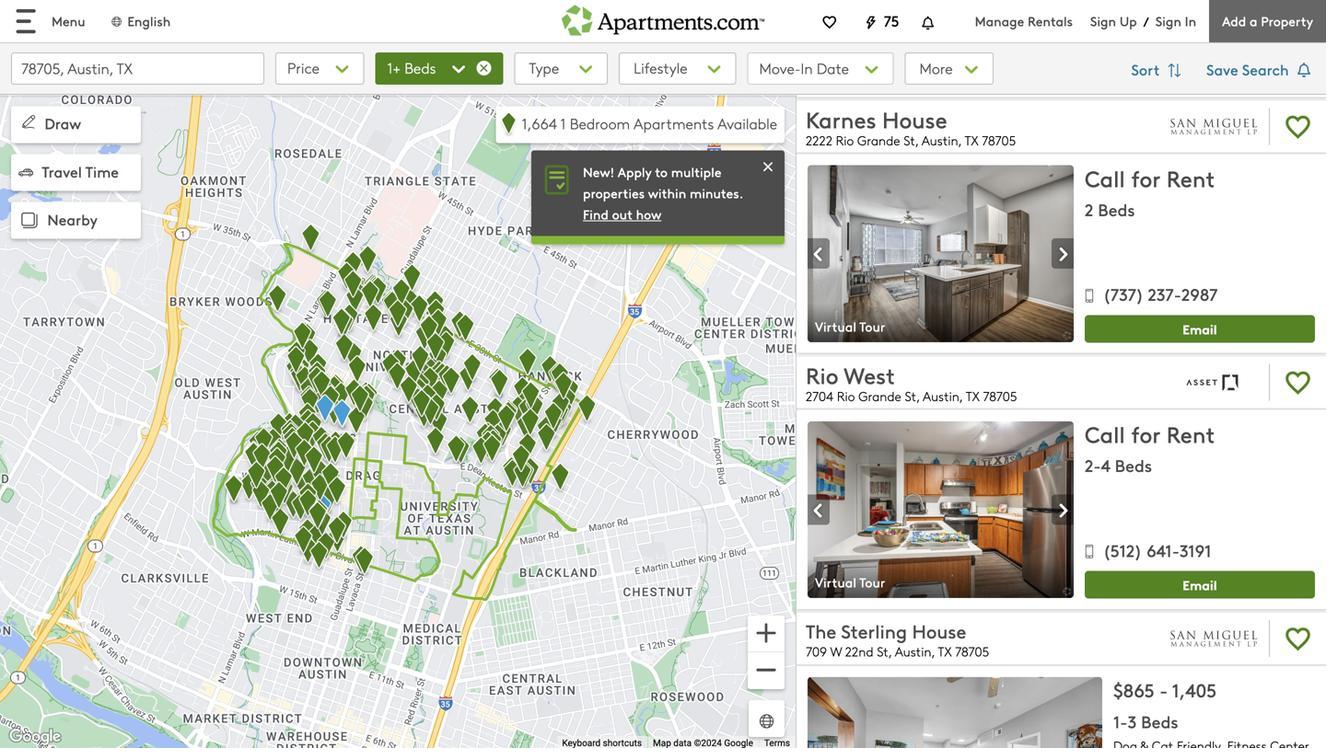 Task type: describe. For each thing, give the bounding box(es) containing it.
tx for west
[[966, 388, 980, 405]]

$865 - 1,405 1-3 beds
[[1114, 678, 1217, 733]]

sign up link
[[1091, 12, 1137, 30]]

apply
[[618, 163, 652, 181]]

for for house
[[1131, 163, 1161, 194]]

tour for west
[[860, 574, 885, 592]]

find
[[583, 205, 609, 223]]

add a property
[[1222, 12, 1314, 30]]

237-
[[1148, 283, 1182, 306]]

email for house
[[1183, 320, 1217, 338]]

grande for house
[[858, 132, 900, 149]]

(737) 237-2987
[[1103, 283, 1218, 306]]

1+ beds
[[387, 58, 436, 78]]

tx for house
[[965, 132, 979, 149]]

sign in link
[[1156, 12, 1197, 30]]

virtual tour for rio
[[815, 574, 885, 592]]

google image
[[5, 726, 65, 749]]

add
[[1222, 12, 1246, 30]]

virtual for rio
[[815, 574, 857, 592]]

sterling
[[841, 619, 907, 644]]

type button
[[514, 53, 608, 85]]

1,664 1 bedroom apartments available
[[522, 113, 777, 134]]

margin image for nearby
[[17, 208, 42, 234]]

travel time
[[42, 161, 119, 182]]

find out how link
[[583, 205, 662, 223]]

78705 for karnes house
[[982, 132, 1016, 149]]

beds inside "call for rent 2 beds"
[[1098, 198, 1135, 221]]

margin image for draw
[[18, 112, 39, 132]]

add a property link
[[1210, 0, 1326, 42]]

in inside manage rentals sign up / sign in
[[1185, 12, 1197, 30]]

1
[[560, 113, 566, 134]]

709
[[806, 643, 827, 661]]

the sterling house 709 w 22nd st, austin, tx 78705
[[806, 619, 990, 661]]

move-in date
[[759, 58, 849, 78]]

(512) 641-3191
[[1103, 539, 1212, 562]]

satellite view image
[[756, 712, 777, 733]]

the
[[806, 619, 837, 644]]

property
[[1261, 12, 1314, 30]]

minutes.
[[690, 184, 744, 202]]

properties
[[583, 184, 645, 202]]

-
[[1160, 678, 1168, 703]]

menu
[[52, 12, 85, 30]]

rent for west
[[1167, 419, 1215, 450]]

move-in date button
[[747, 53, 894, 85]]

(737) 237-2987 link
[[1085, 283, 1218, 311]]

2222
[[806, 132, 833, 149]]

austin, inside the sterling house 709 w 22nd st, austin, tx 78705
[[895, 643, 935, 661]]

rio for karnes
[[836, 132, 854, 149]]

rio west 2704 rio grande st, austin, tx 78705
[[806, 360, 1017, 405]]

out
[[612, 205, 633, 223]]

lifestyle button
[[619, 53, 736, 85]]

apartments.com logo image
[[562, 0, 765, 36]]

house inside karnes house 2222 rio grande st, austin, tx 78705
[[882, 104, 948, 135]]

sort
[[1131, 59, 1164, 80]]

manage
[[975, 12, 1024, 30]]

call for rent 2 beds
[[1085, 163, 1215, 221]]

virtual tour for karnes
[[815, 318, 885, 335]]

training image
[[759, 157, 777, 176]]

menu button
[[0, 0, 100, 42]]

rentals
[[1028, 12, 1073, 30]]

save search button
[[1207, 53, 1315, 89]]

2
[[1085, 198, 1094, 221]]

english link
[[109, 12, 171, 30]]

beds inside button
[[405, 58, 436, 78]]

lifestyle
[[634, 58, 688, 78]]

karnes house 2222 rio grande st, austin, tx 78705
[[806, 104, 1016, 149]]

new! apply to multiple properties within minutes. find out how
[[583, 163, 744, 223]]

1,405
[[1172, 678, 1217, 703]]

(512) 641-3191 link
[[1085, 539, 1212, 567]]

margin image
[[18, 165, 33, 180]]

(737)
[[1103, 283, 1144, 306]]

move-
[[759, 58, 801, 78]]

up
[[1120, 12, 1137, 30]]

search
[[1242, 59, 1289, 80]]

austin, for karnes house
[[922, 132, 962, 149]]

nearby link
[[11, 202, 141, 239]]

price
[[287, 58, 320, 78]]

draw
[[45, 113, 81, 134]]

austin, for rio west
[[923, 388, 963, 405]]

travel time button
[[11, 154, 141, 191]]



Task type: locate. For each thing, give the bounding box(es) containing it.
for for west
[[1131, 419, 1161, 450]]

1 vertical spatial san miguel management image
[[1170, 617, 1258, 661]]

price button
[[275, 53, 364, 85]]

sign left up
[[1091, 12, 1116, 30]]

virtual tour link for karnes
[[808, 318, 897, 336]]

call up the 4
[[1085, 419, 1125, 450]]

1 email from the top
[[1183, 320, 1217, 338]]

in inside 'button'
[[801, 58, 813, 78]]

beds inside call for rent 2-4 beds
[[1115, 454, 1152, 477]]

1 vertical spatial tx
[[966, 388, 980, 405]]

1 virtual tour from the top
[[815, 318, 885, 335]]

virtual for karnes
[[815, 318, 857, 335]]

san miguel management image
[[1170, 105, 1258, 149], [1170, 617, 1258, 661]]

virtual up the
[[815, 574, 857, 592]]

virtual up west
[[815, 318, 857, 335]]

st, inside karnes house 2222 rio grande st, austin, tx 78705
[[904, 132, 919, 149]]

2 rent from the top
[[1167, 419, 1215, 450]]

new!
[[583, 163, 615, 181]]

rio
[[836, 132, 854, 149], [806, 360, 839, 391], [837, 388, 855, 405]]

interior photo - rio west image
[[808, 422, 1074, 599]]

st,
[[904, 132, 919, 149], [905, 388, 920, 405], [877, 643, 892, 661]]

email down 2987
[[1183, 320, 1217, 338]]

78705 for rio west
[[983, 388, 1017, 405]]

st, right karnes
[[904, 132, 919, 149]]

tour up the sterling
[[860, 574, 885, 592]]

type
[[529, 58, 559, 78]]

1 vertical spatial grande
[[859, 388, 902, 405]]

call inside call for rent 2-4 beds
[[1085, 419, 1125, 450]]

beds right 1+
[[405, 58, 436, 78]]

1-
[[1114, 710, 1128, 733]]

san miguel management image up 1,405
[[1170, 617, 1258, 661]]

1 horizontal spatial in
[[1185, 12, 1197, 30]]

san miguel management image for $865 - 1,405
[[1170, 617, 1258, 661]]

3191
[[1180, 539, 1212, 562]]

0 vertical spatial austin,
[[922, 132, 962, 149]]

for
[[1131, 163, 1161, 194], [1131, 419, 1161, 450]]

1 vertical spatial email
[[1183, 576, 1217, 595]]

st, inside rio west 2704 rio grande st, austin, tx 78705
[[905, 388, 920, 405]]

map region
[[0, 0, 902, 749]]

1 vertical spatial margin image
[[17, 208, 42, 234]]

1 for from the top
[[1131, 163, 1161, 194]]

building photo - the sterling house image
[[808, 678, 1103, 749]]

manage rentals link
[[975, 12, 1091, 30]]

1 email button from the top
[[1085, 315, 1315, 343]]

78705 inside the sterling house 709 w 22nd st, austin, tx 78705
[[955, 643, 990, 661]]

$865
[[1114, 678, 1155, 703]]

grande inside rio west 2704 rio grande st, austin, tx 78705
[[859, 388, 902, 405]]

78705 inside karnes house 2222 rio grande st, austin, tx 78705
[[982, 132, 1016, 149]]

/
[[1144, 12, 1149, 30]]

virtual tour link for rio
[[808, 574, 897, 592]]

more
[[920, 58, 957, 78]]

1 virtual tour link from the top
[[808, 318, 897, 336]]

in left date at the right
[[801, 58, 813, 78]]

house inside the sterling house 709 w 22nd st, austin, tx 78705
[[912, 619, 967, 644]]

st, for house
[[904, 132, 919, 149]]

1 vertical spatial in
[[801, 58, 813, 78]]

4
[[1101, 454, 1111, 477]]

save search
[[1207, 59, 1293, 80]]

1 vertical spatial email button
[[1085, 572, 1315, 599]]

house
[[882, 104, 948, 135], [912, 619, 967, 644]]

house right the sterling
[[912, 619, 967, 644]]

2 vertical spatial 78705
[[955, 643, 990, 661]]

grande right the 2222
[[858, 132, 900, 149]]

multiple
[[671, 163, 722, 181]]

0 vertical spatial san miguel management image
[[1170, 105, 1258, 149]]

2 email from the top
[[1183, 576, 1217, 595]]

to
[[655, 163, 668, 181]]

grande for west
[[859, 388, 902, 405]]

3
[[1128, 710, 1137, 733]]

apartments
[[634, 113, 714, 134]]

1 vertical spatial call
[[1085, 419, 1125, 450]]

house down more
[[882, 104, 948, 135]]

1 tour from the top
[[860, 318, 885, 335]]

2 tour from the top
[[860, 574, 885, 592]]

2 virtual from the top
[[815, 574, 857, 592]]

w
[[830, 643, 842, 661]]

2 vertical spatial tx
[[938, 643, 952, 661]]

a
[[1250, 12, 1258, 30]]

margin image inside nearby link
[[17, 208, 42, 234]]

1 sign from the left
[[1091, 12, 1116, 30]]

placard image image
[[808, 240, 830, 270], [1052, 240, 1074, 270], [808, 496, 830, 526], [1052, 496, 1074, 526]]

date
[[817, 58, 849, 78]]

email button
[[1085, 315, 1315, 343], [1085, 572, 1315, 599]]

karnes
[[806, 104, 876, 135]]

1 vertical spatial for
[[1131, 419, 1161, 450]]

building photo - karnes house image
[[808, 165, 1074, 342]]

austin, inside karnes house 2222 rio grande st, austin, tx 78705
[[922, 132, 962, 149]]

manage rentals sign up / sign in
[[975, 12, 1197, 30]]

san miguel management image for call for rent
[[1170, 105, 1258, 149]]

tx inside the sterling house 709 w 22nd st, austin, tx 78705
[[938, 643, 952, 661]]

san miguel management image down save
[[1170, 105, 1258, 149]]

austin, inside rio west 2704 rio grande st, austin, tx 78705
[[923, 388, 963, 405]]

0 vertical spatial 78705
[[982, 132, 1016, 149]]

2 vertical spatial austin,
[[895, 643, 935, 661]]

west
[[844, 360, 895, 391]]

margin image inside draw button
[[18, 112, 39, 132]]

0 vertical spatial email
[[1183, 320, 1217, 338]]

call for west
[[1085, 419, 1125, 450]]

margin image
[[18, 112, 39, 132], [17, 208, 42, 234]]

1 vertical spatial 78705
[[983, 388, 1017, 405]]

grande
[[858, 132, 900, 149], [859, 388, 902, 405]]

0 horizontal spatial sign
[[1091, 12, 1116, 30]]

in left add
[[1185, 12, 1197, 30]]

nearby
[[47, 209, 97, 230]]

1 san miguel management image from the top
[[1170, 105, 1258, 149]]

virtual tour link up west
[[808, 318, 897, 336]]

2 virtual tour from the top
[[815, 574, 885, 592]]

0 vertical spatial virtual tour link
[[808, 318, 897, 336]]

email down 3191
[[1183, 576, 1217, 595]]

2-
[[1085, 454, 1101, 477]]

1 virtual from the top
[[815, 318, 857, 335]]

virtual tour up the sterling
[[815, 574, 885, 592]]

0 vertical spatial email button
[[1085, 315, 1315, 343]]

tour
[[860, 318, 885, 335], [860, 574, 885, 592]]

0 horizontal spatial in
[[801, 58, 813, 78]]

for inside "call for rent 2 beds"
[[1131, 163, 1161, 194]]

virtual
[[815, 318, 857, 335], [815, 574, 857, 592]]

0 vertical spatial margin image
[[18, 112, 39, 132]]

english
[[127, 12, 171, 30]]

st, right west
[[905, 388, 920, 405]]

1 vertical spatial st,
[[905, 388, 920, 405]]

call for house
[[1085, 163, 1125, 194]]

(512)
[[1103, 539, 1142, 562]]

641-
[[1147, 539, 1180, 562]]

0 vertical spatial tx
[[965, 132, 979, 149]]

rio right the 2222
[[836, 132, 854, 149]]

2 vertical spatial st,
[[877, 643, 892, 661]]

bedroom
[[570, 113, 630, 134]]

virtual tour up west
[[815, 318, 885, 335]]

0 vertical spatial st,
[[904, 132, 919, 149]]

0 vertical spatial virtual tour
[[815, 318, 885, 335]]

0 vertical spatial for
[[1131, 163, 1161, 194]]

1 vertical spatial virtual tour link
[[808, 574, 897, 592]]

rio left west
[[806, 360, 839, 391]]

within
[[648, 184, 687, 202]]

more button
[[905, 53, 994, 85]]

1 vertical spatial house
[[912, 619, 967, 644]]

time
[[85, 161, 119, 182]]

rent inside "call for rent 2 beds"
[[1167, 163, 1215, 194]]

2 call from the top
[[1085, 419, 1125, 450]]

austin, down more button
[[922, 132, 962, 149]]

tx inside karnes house 2222 rio grande st, austin, tx 78705
[[965, 132, 979, 149]]

0 vertical spatial house
[[882, 104, 948, 135]]

1 horizontal spatial sign
[[1156, 12, 1182, 30]]

austin, right the 22nd
[[895, 643, 935, 661]]

1 call from the top
[[1085, 163, 1125, 194]]

st, for west
[[905, 388, 920, 405]]

rent for house
[[1167, 163, 1215, 194]]

virtual tour link
[[808, 318, 897, 336], [808, 574, 897, 592]]

tx inside rio west 2704 rio grande st, austin, tx 78705
[[966, 388, 980, 405]]

email button down 2987
[[1085, 315, 1315, 343]]

beds right 3
[[1141, 710, 1179, 733]]

2 sign from the left
[[1156, 12, 1182, 30]]

draw button
[[11, 106, 141, 143]]

1 vertical spatial virtual
[[815, 574, 857, 592]]

email for west
[[1183, 576, 1217, 595]]

1 vertical spatial virtual tour
[[815, 574, 885, 592]]

call inside "call for rent 2 beds"
[[1085, 163, 1125, 194]]

tour for house
[[860, 318, 885, 335]]

rio right '2704'
[[837, 388, 855, 405]]

rent inside call for rent 2-4 beds
[[1167, 419, 1215, 450]]

call up 2
[[1085, 163, 1125, 194]]

2 virtual tour link from the top
[[808, 574, 897, 592]]

0 vertical spatial call
[[1085, 163, 1125, 194]]

beds
[[405, 58, 436, 78], [1098, 198, 1135, 221], [1115, 454, 1152, 477], [1141, 710, 1179, 733]]

0 vertical spatial virtual
[[815, 318, 857, 335]]

0 vertical spatial tour
[[860, 318, 885, 335]]

0 vertical spatial rent
[[1167, 163, 1215, 194]]

tour up west
[[860, 318, 885, 335]]

1+ beds button
[[375, 53, 503, 85]]

78705
[[982, 132, 1016, 149], [983, 388, 1017, 405], [955, 643, 990, 661]]

rio for rio
[[837, 388, 855, 405]]

78705 inside rio west 2704 rio grande st, austin, tx 78705
[[983, 388, 1017, 405]]

email button for rio west
[[1085, 572, 1315, 599]]

Location or Point of Interest text field
[[11, 53, 264, 85]]

email button for karnes house
[[1085, 315, 1315, 343]]

virtual tour link up the sterling
[[808, 574, 897, 592]]

1 vertical spatial tour
[[860, 574, 885, 592]]

2 for from the top
[[1131, 419, 1161, 450]]

beds right 2
[[1098, 198, 1135, 221]]

save
[[1207, 59, 1239, 80]]

sort button
[[1122, 53, 1196, 89]]

travel
[[42, 161, 82, 182]]

st, right the 22nd
[[877, 643, 892, 661]]

0 vertical spatial grande
[[858, 132, 900, 149]]

2 san miguel management image from the top
[[1170, 617, 1258, 661]]

virtual tour
[[815, 318, 885, 335], [815, 574, 885, 592]]

asset living image
[[1170, 361, 1258, 405]]

st, inside the sterling house 709 w 22nd st, austin, tx 78705
[[877, 643, 892, 661]]

rent
[[1167, 163, 1215, 194], [1167, 419, 1215, 450]]

1,664
[[522, 113, 557, 134]]

75
[[884, 10, 900, 31]]

austin, right west
[[923, 388, 963, 405]]

beds inside the $865 - 1,405 1-3 beds
[[1141, 710, 1179, 733]]

call for rent 2-4 beds
[[1085, 419, 1215, 477]]

sign
[[1091, 12, 1116, 30], [1156, 12, 1182, 30]]

sign right /
[[1156, 12, 1182, 30]]

for inside call for rent 2-4 beds
[[1131, 419, 1161, 450]]

rio inside karnes house 2222 rio grande st, austin, tx 78705
[[836, 132, 854, 149]]

grande right '2704'
[[859, 388, 902, 405]]

2 email button from the top
[[1085, 572, 1315, 599]]

2987
[[1182, 283, 1218, 306]]

margin image left nearby
[[17, 208, 42, 234]]

margin image left draw
[[18, 112, 39, 132]]

1 vertical spatial rent
[[1167, 419, 1215, 450]]

email button down 3191
[[1085, 572, 1315, 599]]

1 vertical spatial austin,
[[923, 388, 963, 405]]

0 vertical spatial in
[[1185, 12, 1197, 30]]

call
[[1085, 163, 1125, 194], [1085, 419, 1125, 450]]

1+
[[387, 58, 401, 78]]

available
[[718, 113, 777, 134]]

22nd
[[845, 643, 874, 661]]

2704
[[806, 388, 834, 405]]

beds right the 4
[[1115, 454, 1152, 477]]

how
[[636, 205, 662, 223]]

1 rent from the top
[[1167, 163, 1215, 194]]

grande inside karnes house 2222 rio grande st, austin, tx 78705
[[858, 132, 900, 149]]



Task type: vqa. For each thing, say whether or not it's contained in the screenshot.
West
yes



